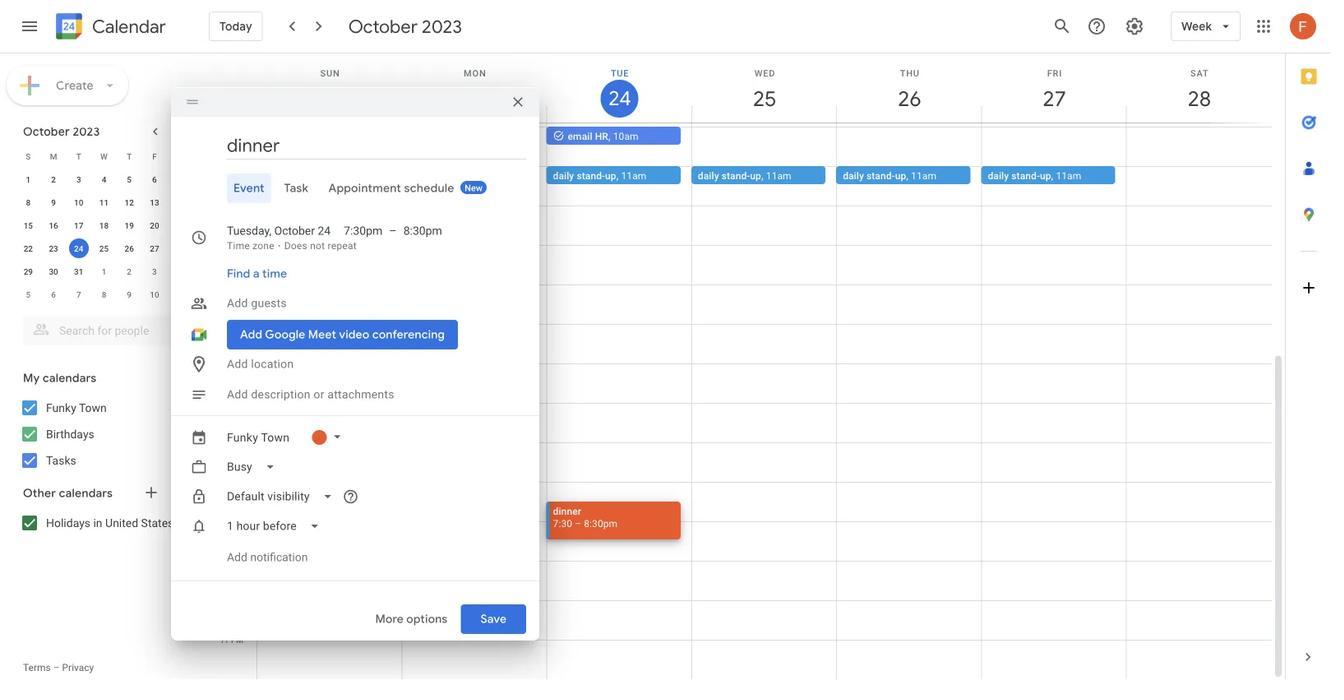 Task type: locate. For each thing, give the bounding box(es) containing it.
pm for 11 pm
[[231, 635, 243, 645]]

16 element
[[44, 215, 63, 235]]

27 down fri
[[1042, 85, 1065, 112]]

row up november 1 element
[[16, 237, 192, 260]]

8:30pm right 7:30 in the bottom of the page
[[584, 518, 618, 529]]

1 row from the top
[[16, 145, 192, 168]]

11
[[220, 161, 229, 171], [99, 197, 109, 207], [220, 635, 229, 645]]

zone
[[253, 240, 275, 252]]

6 down 5 pm
[[224, 437, 229, 447]]

1 vertical spatial –
[[575, 518, 581, 529]]

fri
[[1047, 68, 1063, 78]]

october up 22 'column header'
[[348, 15, 418, 38]]

2 vertical spatial 3
[[224, 319, 229, 329]]

1 horizontal spatial 8
[[102, 289, 106, 299]]

not
[[310, 240, 325, 252]]

1 horizontal spatial 25
[[752, 85, 775, 112]]

26 down 19
[[125, 243, 134, 253]]

0 vertical spatial funky town
[[46, 401, 107, 414]]

my calendars button
[[3, 365, 204, 391]]

, down 26 link
[[906, 170, 909, 181]]

8:30pm right to element at the left of page
[[403, 224, 442, 238]]

1
[[26, 174, 31, 184], [224, 240, 229, 250], [102, 266, 106, 276]]

in
[[93, 516, 102, 530]]

privacy link
[[62, 662, 94, 673]]

2 horizontal spatial 2
[[224, 280, 229, 289]]

daily
[[553, 170, 574, 181], [698, 170, 719, 181], [843, 170, 864, 181], [988, 170, 1009, 181]]

pm down add guests
[[231, 319, 243, 329]]

daily stand-up , 11am down 26 link
[[843, 170, 937, 181]]

9 pm from the top
[[231, 556, 243, 566]]

0 horizontal spatial funky town
[[46, 401, 107, 414]]

9 inside grid
[[224, 556, 229, 566]]

10 for november 10 element
[[150, 289, 159, 299]]

row up 18 element
[[16, 191, 192, 214]]

11 down 9 pm
[[220, 635, 229, 645]]

Add title text field
[[227, 133, 526, 158]]

6 pm from the top
[[231, 398, 243, 408]]

26 inside 'october 2023' grid
[[125, 243, 134, 253]]

1 add from the top
[[227, 296, 248, 310]]

0 horizontal spatial 27
[[150, 243, 159, 253]]

10 pm from the top
[[231, 635, 243, 645]]

12 inside grid
[[220, 201, 229, 210]]

calendars inside my calendars 'dropdown button'
[[43, 371, 96, 386]]

t left f at the left top
[[127, 151, 132, 161]]

1 horizontal spatial october 2023
[[348, 15, 462, 38]]

4 row from the top
[[16, 214, 192, 237]]

8 pm from the top
[[231, 516, 243, 526]]

4 inside grid
[[224, 359, 229, 368]]

1 horizontal spatial 27
[[1042, 85, 1065, 112]]

calendar element
[[53, 10, 166, 46]]

0 vertical spatial 24
[[607, 86, 630, 111]]

29 element
[[18, 261, 38, 281]]

1 horizontal spatial 3
[[152, 266, 157, 276]]

0 horizontal spatial 12
[[125, 197, 134, 207]]

10 up 17
[[74, 197, 83, 207]]

9 for 9 pm
[[224, 556, 229, 566]]

my calendars list
[[3, 395, 204, 474]]

3 pm
[[224, 319, 243, 329]]

6 row from the top
[[16, 260, 192, 283]]

find
[[227, 266, 250, 281]]

12 up 19
[[125, 197, 134, 207]]

week button
[[1171, 7, 1241, 46]]

row down november 1 element
[[16, 283, 192, 306]]

24 inside 24 'column header'
[[607, 86, 630, 111]]

10 down november 3 element
[[150, 289, 159, 299]]

, left 10am
[[608, 130, 611, 142]]

4 up 11 'element'
[[102, 174, 106, 184]]

t
[[76, 151, 81, 161], [127, 151, 132, 161]]

pm down tuesday,
[[231, 240, 243, 250]]

2 vertical spatial 24
[[74, 243, 83, 253]]

description
[[251, 388, 311, 401]]

6 cell from the top
[[167, 283, 192, 306]]

today button
[[209, 7, 263, 46]]

0 horizontal spatial 22
[[24, 243, 33, 253]]

7:30
[[553, 518, 572, 529]]

funky up birthdays
[[46, 401, 76, 414]]

2 horizontal spatial 3
[[224, 319, 229, 329]]

12 inside "row"
[[125, 197, 134, 207]]

16
[[49, 220, 58, 230]]

funky down 5 pm
[[227, 430, 258, 444]]

pm down 8 pm
[[231, 556, 243, 566]]

october up does
[[274, 224, 315, 238]]

add for add notification
[[227, 551, 247, 564]]

4 up 5 pm
[[224, 359, 229, 368]]

1 for november 1 element
[[102, 266, 106, 276]]

1 horizontal spatial 22
[[317, 85, 341, 112]]

5 down 4 pm at the bottom
[[224, 398, 229, 408]]

pm for 3 pm
[[231, 319, 243, 329]]

stand- down the hr
[[577, 170, 605, 181]]

– right 7:30 in the bottom of the page
[[575, 518, 581, 529]]

0 vertical spatial 3
[[76, 174, 81, 184]]

2 pm from the top
[[231, 240, 243, 250]]

25 down wed
[[752, 85, 775, 112]]

2 horizontal spatial 5
[[224, 398, 229, 408]]

row down 'w'
[[16, 168, 192, 191]]

town inside the my calendars list
[[79, 401, 107, 414]]

1 cell from the top
[[167, 168, 192, 191]]

1 vertical spatial 9
[[127, 289, 132, 299]]

0 vertical spatial 26
[[897, 85, 920, 112]]

calendars inside other calendars dropdown button
[[59, 486, 113, 501]]

0 vertical spatial funky
[[46, 401, 76, 414]]

26 inside column header
[[897, 85, 920, 112]]

daily stand-up , 11am down 25 link
[[698, 170, 792, 181]]

3 up from the left
[[895, 170, 906, 181]]

row group
[[16, 168, 192, 306]]

12
[[125, 197, 134, 207], [220, 201, 229, 210]]

2 vertical spatial 8
[[224, 516, 229, 526]]

fri 27
[[1042, 68, 1065, 112]]

11 pm
[[220, 635, 243, 645]]

11 up the 18
[[99, 197, 109, 207]]

None search field
[[0, 309, 204, 345]]

pm left location
[[231, 359, 243, 368]]

1 t from the left
[[76, 151, 81, 161]]

11am down 10am
[[621, 170, 647, 181]]

24 column header
[[546, 53, 692, 123]]

0 horizontal spatial –
[[53, 662, 60, 673]]

6 inside grid
[[224, 437, 229, 447]]

row containing 29
[[16, 260, 192, 283]]

row up 25 element
[[16, 214, 192, 237]]

18
[[99, 220, 109, 230]]

add inside dropdown button
[[227, 296, 248, 310]]

add down 4 pm at the bottom
[[227, 388, 248, 401]]

1 horizontal spatial 1
[[102, 266, 106, 276]]

None field
[[220, 452, 288, 482], [220, 482, 346, 511], [220, 511, 333, 541], [220, 452, 288, 482], [220, 482, 346, 511], [220, 511, 333, 541]]

0 vertical spatial 25
[[752, 85, 775, 112]]

2 vertical spatial 5
[[224, 398, 229, 408]]

row containing 8
[[16, 191, 192, 214]]

0 vertical spatial –
[[389, 224, 397, 238]]

november 1 element
[[94, 261, 114, 281]]

1 vertical spatial 1
[[224, 240, 229, 250]]

11 for 11 pm
[[220, 635, 229, 645]]

calendars up in on the left bottom of page
[[59, 486, 113, 501]]

1 vertical spatial 25
[[99, 243, 109, 253]]

0 vertical spatial 2
[[51, 174, 56, 184]]

daily stand-up , 11am down the hr
[[553, 170, 647, 181]]

22
[[317, 85, 341, 112], [24, 243, 33, 253]]

1 horizontal spatial 24
[[318, 224, 331, 238]]

8 up 15 "element"
[[26, 197, 31, 207]]

25 down the 18
[[99, 243, 109, 253]]

funky town up birthdays
[[46, 401, 107, 414]]

pm for 5 pm
[[231, 398, 243, 408]]

4 pm from the top
[[231, 319, 243, 329]]

– right 7:30pm
[[389, 224, 397, 238]]

9 down november 2 element
[[127, 289, 132, 299]]

find a time button
[[220, 259, 294, 289]]

0 vertical spatial 22
[[317, 85, 341, 112]]

add left location
[[227, 357, 248, 371]]

11am down 25 link
[[766, 170, 792, 181]]

26
[[897, 85, 920, 112], [125, 243, 134, 253]]

8:30pm inside 'dinner 7:30 – 8:30pm'
[[584, 518, 618, 529]]

2023 up 23 column header
[[422, 15, 462, 38]]

3 up november 10 element
[[152, 266, 157, 276]]

7 pm from the top
[[231, 437, 243, 447]]

row up 11 'element'
[[16, 145, 192, 168]]

24 cell
[[66, 237, 91, 260]]

8 inside november 8 element
[[102, 289, 106, 299]]

31
[[74, 266, 83, 276]]

6 down f at the left top
[[152, 174, 157, 184]]

6 down 30 element
[[51, 289, 56, 299]]

row
[[16, 145, 192, 168], [16, 168, 192, 191], [16, 191, 192, 214], [16, 214, 192, 237], [16, 237, 192, 260], [16, 260, 192, 283], [16, 283, 192, 306]]

1 horizontal spatial funky
[[227, 430, 258, 444]]

calendar heading
[[89, 15, 166, 38]]

time
[[227, 240, 250, 252]]

town down my calendars 'dropdown button'
[[79, 401, 107, 414]]

8 up 9 pm
[[224, 516, 229, 526]]

appointment schedule
[[328, 181, 454, 196]]

27
[[1042, 85, 1065, 112], [150, 243, 159, 253]]

funky
[[46, 401, 76, 414], [227, 430, 258, 444]]

add for add location
[[227, 357, 248, 371]]

9 up 16 element
[[51, 197, 56, 207]]

row containing 22
[[16, 237, 192, 260]]

7:30pm – 8:30pm
[[344, 224, 442, 238]]

24 up the 31 at the left of page
[[74, 243, 83, 253]]

5 down "29" element
[[26, 289, 31, 299]]

19
[[125, 220, 134, 230]]

2 row from the top
[[16, 168, 192, 191]]

1 down s
[[26, 174, 31, 184]]

1 horizontal spatial 5
[[127, 174, 132, 184]]

cell for 13
[[167, 191, 192, 214]]

1 vertical spatial 6
[[51, 289, 56, 299]]

1 horizontal spatial tab list
[[1286, 53, 1331, 634]]

5 cell from the top
[[167, 260, 192, 283]]

add guests button
[[220, 289, 526, 318]]

cell for 3
[[167, 260, 192, 283]]

2 up 'november 9' element
[[127, 266, 132, 276]]

dinner
[[553, 505, 581, 517]]

1 horizontal spatial 8:30pm
[[584, 518, 618, 529]]

10 element
[[69, 192, 89, 212]]

0 vertical spatial 10
[[74, 197, 83, 207]]

2 down m
[[51, 174, 56, 184]]

0 vertical spatial 2023
[[422, 15, 462, 38]]

0 vertical spatial 27
[[1042, 85, 1065, 112]]

united
[[105, 516, 138, 530]]

3 daily from the left
[[843, 170, 864, 181]]

0 horizontal spatial 6
[[51, 289, 56, 299]]

0 vertical spatial 5
[[127, 174, 132, 184]]

5 row from the top
[[16, 237, 192, 260]]

add inside button
[[227, 551, 247, 564]]

2023 down create
[[73, 124, 100, 139]]

0 vertical spatial 6
[[152, 174, 157, 184]]

grid containing 22
[[210, 53, 1285, 680]]

5 pm from the top
[[231, 359, 243, 368]]

tuesday,
[[227, 224, 271, 238]]

2 add from the top
[[227, 357, 248, 371]]

1 down tuesday,
[[224, 240, 229, 250]]

1 horizontal spatial town
[[261, 430, 290, 444]]

2 vertical spatial –
[[53, 662, 60, 673]]

2 vertical spatial 2
[[224, 280, 229, 289]]

add down 2 pm at the top left
[[227, 296, 248, 310]]

town right 6 pm
[[261, 430, 290, 444]]

4 stand- from the left
[[1012, 170, 1040, 181]]

24 inside 24 cell
[[74, 243, 83, 253]]

24
[[607, 86, 630, 111], [318, 224, 331, 238], [74, 243, 83, 253]]

2 vertical spatial october
[[274, 224, 315, 238]]

november 6 element
[[44, 285, 63, 304]]

2 horizontal spatial 24
[[607, 86, 630, 111]]

october 2023 grid
[[16, 145, 192, 306]]

november 7 element
[[69, 285, 89, 304]]

november 10 element
[[145, 285, 164, 304]]

daily stand-up , 11am down 27 link at top
[[988, 170, 1082, 181]]

m
[[50, 151, 57, 161]]

cell for 10
[[167, 283, 192, 306]]

up down 27 link at top
[[1040, 170, 1051, 181]]

pm for 2 pm
[[231, 280, 243, 289]]

october up m
[[23, 124, 70, 139]]

0 vertical spatial town
[[79, 401, 107, 414]]

22 up 29 at the top left
[[24, 243, 33, 253]]

24 up does not repeat
[[318, 224, 331, 238]]

1 inside grid
[[224, 240, 229, 250]]

23 up 30 at top
[[49, 243, 58, 253]]

1 vertical spatial 4
[[224, 359, 229, 368]]

saturday column header
[[167, 145, 192, 168]]

4 for 4 pm
[[224, 359, 229, 368]]

up
[[605, 170, 616, 181], [750, 170, 761, 181], [895, 170, 906, 181], [1040, 170, 1051, 181]]

0 horizontal spatial 23
[[49, 243, 58, 253]]

22 link
[[311, 80, 349, 118]]

0 horizontal spatial 26
[[125, 243, 134, 253]]

1 vertical spatial 8
[[102, 289, 106, 299]]

2 horizontal spatial october
[[348, 15, 418, 38]]

1 pm from the top
[[231, 201, 243, 210]]

2 cell from the top
[[167, 191, 192, 214]]

26 down 'thu'
[[897, 85, 920, 112]]

2 horizontal spatial 8
[[224, 516, 229, 526]]

row down 25 element
[[16, 260, 192, 283]]

sun
[[320, 68, 340, 78]]

pm down event
[[231, 201, 243, 210]]

wed
[[755, 68, 776, 78]]

1 vertical spatial 11
[[99, 197, 109, 207]]

0 horizontal spatial 4
[[102, 174, 106, 184]]

1 vertical spatial 26
[[125, 243, 134, 253]]

11am down 27 link at top
[[1056, 170, 1082, 181]]

8
[[26, 197, 31, 207], [102, 289, 106, 299], [224, 516, 229, 526]]

1 daily stand-up , 11am from the left
[[553, 170, 647, 181]]

10am
[[613, 130, 639, 142]]

6 for 6 pm
[[224, 437, 229, 447]]

30
[[49, 266, 58, 276]]

0 horizontal spatial 3
[[76, 174, 81, 184]]

6
[[152, 174, 157, 184], [51, 289, 56, 299], [224, 437, 229, 447]]

add for add guests
[[227, 296, 248, 310]]

, down 10am
[[616, 170, 619, 181]]

1 vertical spatial 23
[[49, 243, 58, 253]]

13
[[150, 197, 159, 207]]

2
[[51, 174, 56, 184], [127, 266, 132, 276], [224, 280, 229, 289]]

0 vertical spatial calendars
[[43, 371, 96, 386]]

0 horizontal spatial 1
[[26, 174, 31, 184]]

t left 'w'
[[76, 151, 81, 161]]

1 vertical spatial 27
[[150, 243, 159, 253]]

11 element
[[94, 192, 114, 212]]

5 up 12 element
[[127, 174, 132, 184]]

add down 8 pm
[[227, 551, 247, 564]]

0 horizontal spatial october 2023
[[23, 124, 100, 139]]

24, today element
[[69, 238, 89, 258]]

up down 'email hr , 10am'
[[605, 170, 616, 181]]

5 for november 5 element
[[26, 289, 31, 299]]

funky inside the my calendars list
[[46, 401, 76, 414]]

– for privacy
[[53, 662, 60, 673]]

0 vertical spatial 11
[[220, 161, 229, 171]]

23 column header
[[402, 53, 547, 123]]

stand-
[[577, 170, 605, 181], [722, 170, 750, 181], [867, 170, 895, 181], [1012, 170, 1040, 181]]

0 horizontal spatial 2
[[51, 174, 56, 184]]

1 vertical spatial funky
[[227, 430, 258, 444]]

3 up 10 element
[[76, 174, 81, 184]]

8:30pm
[[403, 224, 442, 238], [584, 518, 618, 529]]

stand- down 27 link at top
[[1012, 170, 1040, 181]]

1 vertical spatial calendars
[[59, 486, 113, 501]]

time zone
[[227, 240, 275, 252]]

1 horizontal spatial 23
[[462, 85, 485, 112]]

1 daily from the left
[[553, 170, 574, 181]]

stand- down 26 link
[[867, 170, 895, 181]]

2 vertical spatial 11
[[220, 635, 229, 645]]

4 cell from the top
[[167, 237, 192, 260]]

0 horizontal spatial october
[[23, 124, 70, 139]]

cell for 27
[[167, 237, 192, 260]]

1 11am from the left
[[621, 170, 647, 181]]

,
[[608, 130, 611, 142], [616, 170, 619, 181], [761, 170, 764, 181], [906, 170, 909, 181], [1051, 170, 1054, 181]]

task
[[284, 181, 309, 196]]

mon
[[464, 68, 486, 78]]

birthdays
[[46, 427, 94, 441]]

0 vertical spatial 8:30pm
[[403, 224, 442, 238]]

12 up tuesday,
[[220, 201, 229, 210]]

9 down 8 pm
[[224, 556, 229, 566]]

calendars
[[43, 371, 96, 386], [59, 486, 113, 501]]

31 element
[[69, 261, 89, 281]]

6 pm
[[224, 437, 243, 447]]

12 element
[[119, 192, 139, 212]]

3 down add guests
[[224, 319, 229, 329]]

27 column header
[[981, 53, 1127, 123]]

7
[[76, 289, 81, 299]]

1 horizontal spatial 2
[[127, 266, 132, 276]]

28 column header
[[1126, 53, 1272, 123]]

1 horizontal spatial –
[[389, 224, 397, 238]]

add location
[[227, 357, 294, 371]]

2 inside november 2 element
[[127, 266, 132, 276]]

3 cell from the top
[[167, 214, 192, 237]]

0 vertical spatial 23
[[462, 85, 485, 112]]

4 inside "row"
[[102, 174, 106, 184]]

states
[[141, 516, 174, 530]]

7 row from the top
[[16, 283, 192, 306]]

11am down 26 link
[[911, 170, 937, 181]]

29
[[24, 266, 33, 276]]

2 left a
[[224, 280, 229, 289]]

pm
[[231, 201, 243, 210], [231, 240, 243, 250], [231, 280, 243, 289], [231, 319, 243, 329], [231, 359, 243, 368], [231, 398, 243, 408], [231, 437, 243, 447], [231, 516, 243, 526], [231, 556, 243, 566], [231, 635, 243, 645]]

1 vertical spatial october
[[23, 124, 70, 139]]

1 horizontal spatial 10
[[150, 289, 159, 299]]

3 pm from the top
[[231, 280, 243, 289]]

tab list
[[1286, 53, 1331, 634], [184, 173, 526, 203]]

week
[[1182, 19, 1212, 34]]

3 add from the top
[[227, 388, 248, 401]]

11 left am
[[220, 161, 229, 171]]

4 add from the top
[[227, 551, 247, 564]]

add other calendars image
[[143, 484, 160, 501]]

up down 26 link
[[895, 170, 906, 181]]

18 element
[[94, 215, 114, 235]]

0 horizontal spatial t
[[76, 151, 81, 161]]

task button
[[278, 173, 315, 203]]

today
[[220, 19, 252, 34]]

row containing 5
[[16, 283, 192, 306]]

stand- down 25 link
[[722, 170, 750, 181]]

pm down 4 pm at the bottom
[[231, 398, 243, 408]]

0 horizontal spatial funky
[[46, 401, 76, 414]]

11 for 11
[[99, 197, 109, 207]]

calendars for my calendars
[[43, 371, 96, 386]]

0 vertical spatial 9
[[51, 197, 56, 207]]

– inside 'dinner 7:30 – 8:30pm'
[[575, 518, 581, 529]]

2 horizontal spatial –
[[575, 518, 581, 529]]

2 horizontal spatial 9
[[224, 556, 229, 566]]

24 down tue
[[607, 86, 630, 111]]

other
[[23, 486, 56, 501]]

thu 26
[[897, 68, 920, 112]]

1 horizontal spatial 4
[[224, 359, 229, 368]]

23 down mon on the top
[[462, 85, 485, 112]]

grid
[[210, 53, 1285, 680]]

, down 27 link at top
[[1051, 170, 1054, 181]]

cell
[[167, 168, 192, 191], [167, 191, 192, 214], [167, 214, 192, 237], [167, 237, 192, 260], [167, 260, 192, 283], [167, 283, 192, 306]]

12 for 12 pm
[[220, 201, 229, 210]]

– right terms
[[53, 662, 60, 673]]

1 horizontal spatial 26
[[897, 85, 920, 112]]

sat
[[1191, 68, 1209, 78]]

1 horizontal spatial funky town
[[227, 430, 290, 444]]

4 11am from the left
[[1056, 170, 1082, 181]]

3 row from the top
[[16, 191, 192, 214]]

27 down 20
[[150, 243, 159, 253]]

– for 8:30pm
[[389, 224, 397, 238]]

11 inside 'element'
[[99, 197, 109, 207]]

1 horizontal spatial t
[[127, 151, 132, 161]]

or
[[314, 388, 324, 401]]

november 5 element
[[18, 285, 38, 304]]

up down 25 link
[[750, 170, 761, 181]]

pm up 9 pm
[[231, 516, 243, 526]]

terms
[[23, 662, 51, 673]]

1 vertical spatial 22
[[24, 243, 33, 253]]

0 horizontal spatial 24
[[74, 243, 83, 253]]

2 horizontal spatial 6
[[224, 437, 229, 447]]

pm down 9 pm
[[231, 635, 243, 645]]

Search for people text field
[[33, 316, 178, 345]]

22 down "sun"
[[317, 85, 341, 112]]

6 for november 6 element
[[51, 289, 56, 299]]

2 daily stand-up , 11am from the left
[[698, 170, 792, 181]]

0 horizontal spatial 5
[[26, 289, 31, 299]]

8 down november 1 element
[[102, 289, 106, 299]]

pm down 5 pm
[[231, 437, 243, 447]]

4 daily from the left
[[988, 170, 1009, 181]]



Task type: vqa. For each thing, say whether or not it's contained in the screenshot.
column header inside June 2024 GRID
no



Task type: describe. For each thing, give the bounding box(es) containing it.
27 inside column header
[[1042, 85, 1065, 112]]

8 pm
[[224, 516, 243, 526]]

sun 22
[[317, 68, 341, 112]]

my
[[23, 371, 40, 386]]

new
[[465, 183, 483, 193]]

22 inside 'column header'
[[317, 85, 341, 112]]

terms – privacy
[[23, 662, 94, 673]]

calendars for other calendars
[[59, 486, 113, 501]]

17
[[74, 220, 83, 230]]

1 vertical spatial october 2023
[[23, 124, 100, 139]]

25 inside 25 element
[[99, 243, 109, 253]]

4 for 4
[[102, 174, 106, 184]]

3 daily stand-up , 11am from the left
[[843, 170, 937, 181]]

27 element
[[145, 238, 164, 258]]

a
[[253, 266, 260, 281]]

row containing 1
[[16, 168, 192, 191]]

22 inside "row"
[[24, 243, 33, 253]]

notification
[[250, 551, 308, 564]]

20 element
[[145, 215, 164, 235]]

tasks
[[46, 453, 76, 467]]

terms link
[[23, 662, 51, 673]]

cell for 6
[[167, 168, 192, 191]]

1 horizontal spatial 6
[[152, 174, 157, 184]]

23 link
[[456, 80, 494, 118]]

repeat
[[328, 240, 357, 252]]

2 for november 2 element
[[127, 266, 132, 276]]

add for add description or attachments
[[227, 388, 248, 401]]

28
[[1187, 85, 1210, 112]]

8 for november 8 element
[[102, 289, 106, 299]]

2 up from the left
[[750, 170, 761, 181]]

25 link
[[746, 80, 784, 118]]

november 8 element
[[94, 285, 114, 304]]

2 pm
[[224, 280, 243, 289]]

1 horizontal spatial october
[[274, 224, 315, 238]]

12 for 12
[[125, 197, 134, 207]]

sat 28
[[1187, 68, 1210, 112]]

4 up from the left
[[1040, 170, 1051, 181]]

guests
[[251, 296, 287, 310]]

time
[[262, 266, 287, 281]]

2 11am from the left
[[766, 170, 792, 181]]

19 element
[[119, 215, 139, 235]]

november 2 element
[[119, 261, 139, 281]]

22 column header
[[257, 53, 402, 123]]

1 for 1 pm
[[224, 240, 229, 250]]

other calendars button
[[3, 480, 204, 507]]

create
[[56, 78, 94, 93]]

23 element
[[44, 238, 63, 258]]

25 element
[[94, 238, 114, 258]]

create button
[[7, 66, 128, 105]]

3 stand- from the left
[[867, 170, 895, 181]]

find a time
[[227, 266, 287, 281]]

9 pm
[[224, 556, 243, 566]]

0 horizontal spatial 8
[[26, 197, 31, 207]]

1 horizontal spatial 2023
[[422, 15, 462, 38]]

w
[[100, 151, 108, 161]]

24 link
[[601, 80, 639, 118]]

settings menu image
[[1125, 16, 1145, 36]]

attachments
[[328, 388, 394, 401]]

1 vertical spatial town
[[261, 430, 290, 444]]

schedule
[[404, 181, 454, 196]]

holidays in united states
[[46, 516, 174, 530]]

row containing s
[[16, 145, 192, 168]]

5 for 5 pm
[[224, 398, 229, 408]]

add notification
[[227, 551, 308, 564]]

3 11am from the left
[[911, 170, 937, 181]]

0 vertical spatial october 2023
[[348, 15, 462, 38]]

2 stand- from the left
[[722, 170, 750, 181]]

cell for 20
[[167, 214, 192, 237]]

11 am
[[220, 161, 243, 171]]

hr
[[595, 130, 608, 142]]

add guests
[[227, 296, 287, 310]]

1 up from the left
[[605, 170, 616, 181]]

thu
[[900, 68, 920, 78]]

, down 25 link
[[761, 170, 764, 181]]

pm for 4 pm
[[231, 359, 243, 368]]

2 t from the left
[[127, 151, 132, 161]]

calendar
[[92, 15, 166, 38]]

tue 24
[[607, 68, 630, 111]]

tuesday, october 24
[[227, 224, 331, 238]]

26 link
[[891, 80, 929, 118]]

new element
[[460, 181, 487, 194]]

28 link
[[1181, 80, 1218, 118]]

add notification button
[[220, 538, 314, 577]]

row containing 15
[[16, 214, 192, 237]]

3 for november 3 element
[[152, 266, 157, 276]]

1 vertical spatial 2023
[[73, 124, 100, 139]]

wed 25
[[752, 68, 776, 112]]

22 element
[[18, 238, 38, 258]]

tab list containing event
[[184, 173, 526, 203]]

location
[[251, 357, 294, 371]]

funky town inside the my calendars list
[[46, 401, 107, 414]]

20
[[150, 220, 159, 230]]

privacy
[[62, 662, 94, 673]]

november 9 element
[[119, 285, 139, 304]]

25 inside wed 25
[[752, 85, 775, 112]]

other calendars
[[23, 486, 113, 501]]

8 for 8 pm
[[224, 516, 229, 526]]

f
[[152, 151, 157, 161]]

pm for 6 pm
[[231, 437, 243, 447]]

main drawer image
[[20, 16, 39, 36]]

pm for 9 pm
[[231, 556, 243, 566]]

2 daily from the left
[[698, 170, 719, 181]]

13 element
[[145, 192, 164, 212]]

event
[[234, 181, 265, 196]]

4 pm
[[224, 359, 243, 368]]

appointment
[[328, 181, 401, 196]]

06
[[234, 109, 243, 119]]

does not repeat
[[284, 240, 357, 252]]

27 inside 'october 2023' grid
[[150, 243, 159, 253]]

pm for 12 pm
[[231, 201, 243, 210]]

november 3 element
[[145, 261, 164, 281]]

17 element
[[69, 215, 89, 235]]

1 vertical spatial funky town
[[227, 430, 290, 444]]

does
[[284, 240, 307, 252]]

gmt-
[[215, 109, 234, 119]]

0 horizontal spatial 9
[[51, 197, 56, 207]]

23 inside mon 23
[[462, 85, 485, 112]]

7:30pm
[[344, 224, 383, 238]]

s
[[26, 151, 31, 161]]

email
[[568, 130, 593, 142]]

row group containing 1
[[16, 168, 192, 306]]

tue
[[611, 68, 629, 78]]

25 column header
[[691, 53, 837, 123]]

dinner 7:30 – 8:30pm
[[553, 505, 618, 529]]

0 vertical spatial october
[[348, 15, 418, 38]]

26 element
[[119, 238, 139, 258]]

27 link
[[1036, 80, 1074, 118]]

1 stand- from the left
[[577, 170, 605, 181]]

15 element
[[18, 215, 38, 235]]

am
[[231, 161, 243, 171]]

11 for 11 am
[[220, 161, 229, 171]]

0 horizontal spatial 8:30pm
[[403, 224, 442, 238]]

2 for 2 pm
[[224, 280, 229, 289]]

event button
[[227, 173, 271, 203]]

1 pm
[[224, 240, 243, 250]]

my calendars
[[23, 371, 96, 386]]

gmt-06
[[215, 109, 243, 119]]

10 for 10 element
[[74, 197, 83, 207]]

26 column header
[[836, 53, 982, 123]]

4 daily stand-up , 11am from the left
[[988, 170, 1082, 181]]

23 inside 'element'
[[49, 243, 58, 253]]

9 for 'november 9' element
[[127, 289, 132, 299]]

3 for 3 pm
[[224, 319, 229, 329]]

30 element
[[44, 261, 63, 281]]

to element
[[389, 223, 397, 239]]

5 pm
[[224, 398, 243, 408]]

pm for 1 pm
[[231, 240, 243, 250]]

pm for 8 pm
[[231, 516, 243, 526]]



